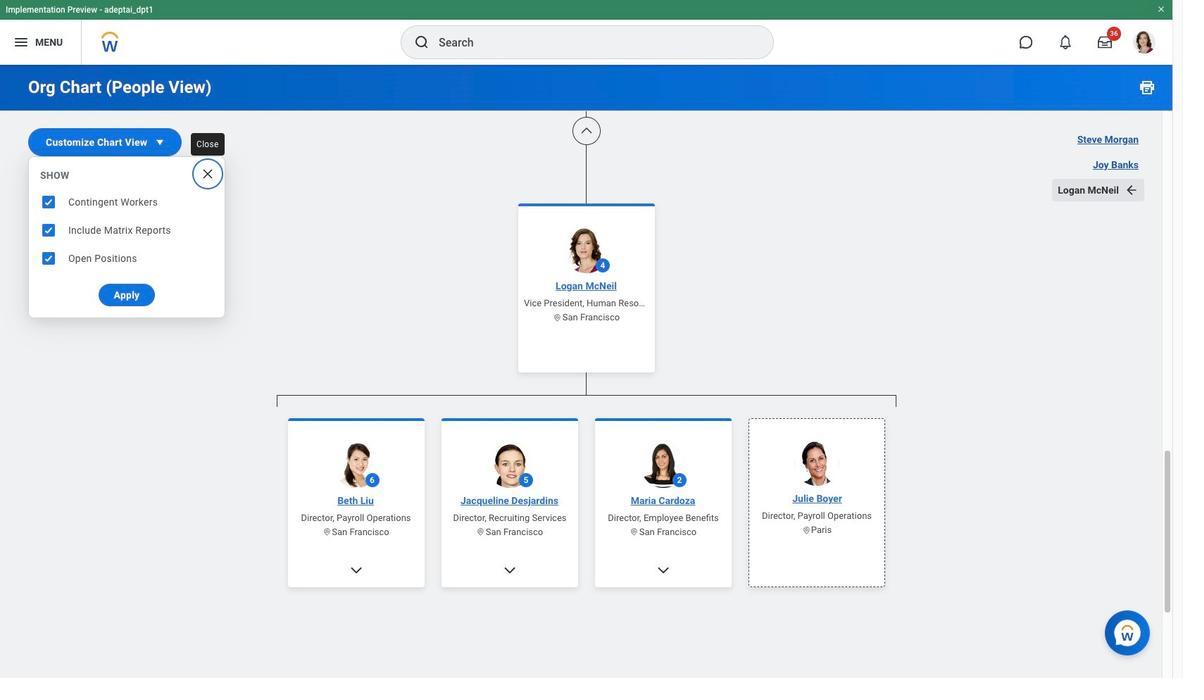 Task type: locate. For each thing, give the bounding box(es) containing it.
banner
[[0, 0, 1172, 65]]

main content
[[0, 0, 1172, 678]]

tooltip
[[187, 129, 229, 160]]

dialog
[[28, 156, 225, 318]]

Search Workday  search field
[[439, 27, 744, 58]]

close environment banner image
[[1157, 5, 1165, 13]]

1 horizontal spatial chevron down image
[[656, 563, 670, 577]]

search image
[[413, 34, 430, 51]]

profile logan mcneil image
[[1133, 31, 1156, 56]]

caret down image
[[153, 135, 167, 149]]

location image
[[802, 525, 811, 534], [323, 527, 332, 537], [476, 527, 485, 537], [630, 527, 639, 537]]

print org chart image
[[1139, 79, 1156, 96]]

chevron down image
[[502, 563, 517, 577], [656, 563, 670, 577]]

0 horizontal spatial chevron down image
[[502, 563, 517, 577]]



Task type: vqa. For each thing, say whether or not it's contained in the screenshot.
recruiting department link
no



Task type: describe. For each thing, give the bounding box(es) containing it.
inbox large image
[[1098, 35, 1112, 49]]

x image
[[201, 167, 215, 181]]

chevron up image
[[579, 124, 593, 138]]

logan mcneil, logan mcneil, 4 direct reports element
[[276, 407, 896, 678]]

1 chevron down image from the left
[[502, 563, 517, 577]]

chevron down image
[[349, 563, 363, 577]]

notifications large image
[[1058, 35, 1072, 49]]

justify image
[[13, 34, 30, 51]]

2 chevron down image from the left
[[656, 563, 670, 577]]

arrow left image
[[1125, 183, 1139, 197]]



